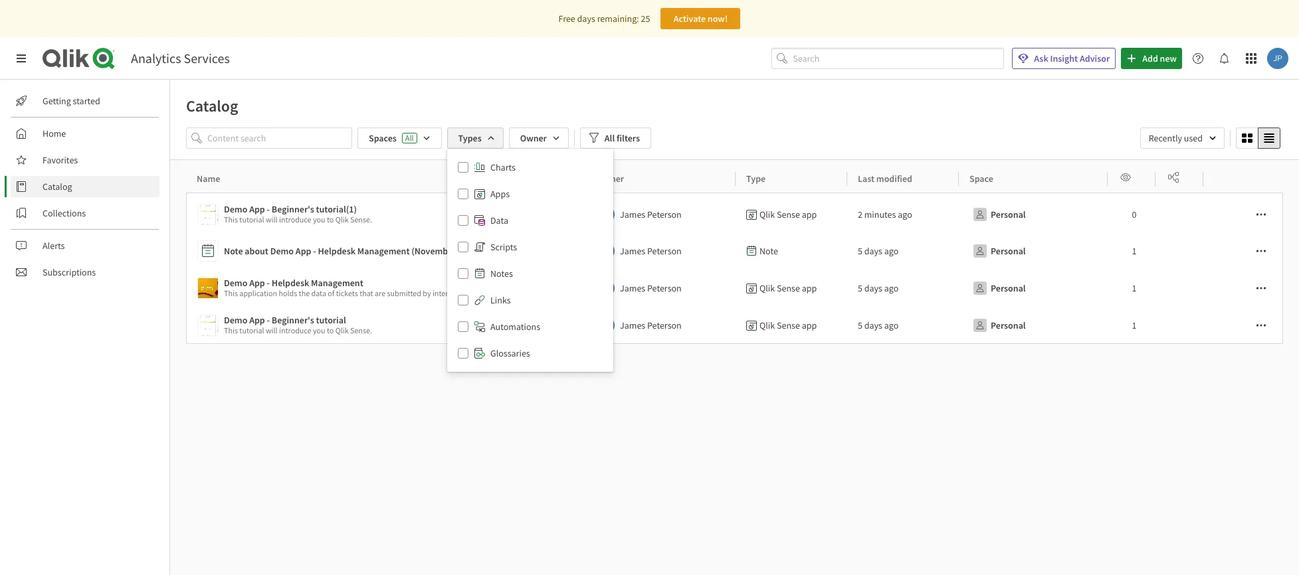 Task type: locate. For each thing, give the bounding box(es) containing it.
1 vertical spatial 5 days ago
[[858, 283, 899, 295]]

1 cell
[[1108, 233, 1156, 270], [1108, 270, 1156, 307], [1108, 307, 1156, 344]]

5 days ago
[[858, 245, 899, 257], [858, 283, 899, 295], [858, 320, 899, 332]]

qlik sense app image
[[198, 279, 218, 299], [198, 316, 218, 336]]

demo app - helpdesk management button
[[197, 275, 582, 302]]

qlik
[[760, 209, 775, 221], [336, 215, 349, 225], [760, 283, 775, 295], [760, 320, 775, 332], [336, 326, 349, 336]]

2 sense from the top
[[777, 283, 800, 295]]

3 5 days ago cell from the top
[[848, 307, 959, 344]]

owner right types dropdown button
[[520, 132, 547, 144]]

2 5 days ago cell from the top
[[848, 270, 959, 307]]

3 sense from the top
[[777, 320, 800, 332]]

5
[[858, 245, 863, 257], [858, 283, 863, 295], [858, 320, 863, 332]]

this inside demo app - beginner's tutorial(1) this tutorial will introduce you to qlik sense.
[[224, 215, 238, 225]]

days
[[577, 13, 596, 25], [865, 245, 883, 257], [865, 283, 883, 295], [865, 320, 883, 332]]

data
[[491, 215, 509, 227]]

app inside demo app - helpdesk management button
[[249, 277, 265, 289]]

james peterson for demo app - beginner's tutorial
[[620, 320, 682, 332]]

1 qlik sense app cell from the top
[[736, 193, 848, 233]]

0 vertical spatial qlik sense app image
[[198, 279, 218, 299]]

james peterson image for demo app - helpdesk management
[[598, 280, 615, 297]]

- down about
[[267, 277, 270, 289]]

2 vertical spatial app
[[802, 320, 817, 332]]

ago
[[898, 209, 913, 221], [885, 245, 899, 257], [885, 283, 899, 295], [885, 320, 899, 332]]

beginner's inside demo app - beginner's tutorial(1) this tutorial will introduce you to qlik sense.
[[272, 203, 314, 215]]

1 personal cell from the top
[[959, 193, 1108, 233]]

2 note from the left
[[760, 245, 778, 257]]

0 vertical spatial beginner's
[[272, 203, 314, 215]]

personal
[[991, 209, 1026, 221], [991, 245, 1026, 257], [991, 283, 1026, 295], [991, 320, 1026, 332]]

5 days ago cell for demo app - helpdesk management
[[848, 270, 959, 307]]

demo inside demo app - helpdesk management button
[[224, 277, 248, 289]]

2 peterson from the top
[[648, 245, 682, 257]]

all inside 'dropdown button'
[[605, 132, 615, 144]]

personal for demo app - beginner's tutorial
[[991, 320, 1026, 332]]

3 qlik sense app cell from the top
[[736, 307, 848, 344]]

1 personal button from the top
[[970, 204, 1029, 225]]

3 personal from the top
[[991, 283, 1026, 295]]

note inside button
[[224, 245, 243, 257]]

introduce
[[279, 215, 311, 225], [279, 326, 311, 336]]

2 qlik sense app image from the top
[[198, 316, 218, 336]]

this
[[224, 215, 238, 225], [224, 326, 238, 336]]

you inside the demo app - beginner's tutorial this tutorial will introduce you to qlik sense.
[[313, 326, 325, 336]]

3 more actions image from the top
[[1257, 283, 1267, 294]]

management down note about demo app - helpdesk management (november 16, 2023)
[[311, 277, 363, 289]]

personal for demo app - beginner's tutorial(1)
[[991, 209, 1026, 221]]

4 more actions image from the top
[[1257, 320, 1267, 331]]

demo for demo app - beginner's tutorial this tutorial will introduce you to qlik sense.
[[224, 314, 248, 326]]

1 personal from the top
[[991, 209, 1026, 221]]

0 vertical spatial 1
[[1133, 245, 1137, 257]]

introduce inside demo app - beginner's tutorial(1) this tutorial will introduce you to qlik sense.
[[279, 215, 311, 225]]

5 days ago cell
[[848, 233, 959, 270], [848, 270, 959, 307], [848, 307, 959, 344]]

4 peterson from the top
[[648, 320, 682, 332]]

note
[[224, 245, 243, 257], [760, 245, 778, 257]]

3 app from the top
[[802, 320, 817, 332]]

close sidebar menu image
[[16, 53, 27, 64]]

1 james peterson from the top
[[620, 209, 682, 221]]

- inside the demo app - beginner's tutorial this tutorial will introduce you to qlik sense.
[[267, 314, 270, 326]]

last modified
[[858, 173, 913, 185]]

catalog
[[186, 96, 238, 116], [43, 181, 72, 193]]

beginner's left tutorial(1)
[[272, 203, 314, 215]]

1 beginner's from the top
[[272, 203, 314, 215]]

beginner's
[[272, 203, 314, 215], [272, 314, 314, 326]]

searchbar element
[[772, 48, 1005, 69]]

sense. inside the demo app - beginner's tutorial this tutorial will introduce you to qlik sense.
[[350, 326, 372, 336]]

1 vertical spatial qlik sense app image
[[198, 316, 218, 336]]

2 personal cell from the top
[[959, 233, 1108, 270]]

helpdesk down tutorial(1)
[[318, 245, 356, 257]]

1 horizontal spatial helpdesk
[[318, 245, 356, 257]]

all
[[605, 132, 615, 144], [405, 133, 414, 143]]

3 peterson from the top
[[648, 283, 682, 295]]

james for demo app - beginner's tutorial
[[620, 320, 646, 332]]

personal button
[[970, 204, 1029, 225], [970, 241, 1029, 262], [970, 278, 1029, 299], [970, 315, 1029, 336]]

2 will from the top
[[266, 326, 278, 336]]

2 vertical spatial 5 days ago
[[858, 320, 899, 332]]

links
[[491, 295, 511, 306]]

personal cell for demo app - beginner's tutorial(1)
[[959, 193, 1108, 233]]

1 vertical spatial management
[[311, 277, 363, 289]]

now!
[[708, 13, 728, 25]]

app up demo app - helpdesk management
[[296, 245, 311, 257]]

1 vertical spatial helpdesk
[[272, 277, 309, 289]]

you
[[313, 215, 325, 225], [313, 326, 325, 336]]

0 vertical spatial owner
[[520, 132, 547, 144]]

3 james peterson from the top
[[620, 283, 682, 295]]

1 app from the top
[[802, 209, 817, 221]]

demo inside the demo app - beginner's tutorial this tutorial will introduce you to qlik sense.
[[224, 314, 248, 326]]

2
[[858, 209, 863, 221]]

app for demo app - beginner's tutorial this tutorial will introduce you to qlik sense.
[[249, 314, 265, 326]]

1 1 cell from the top
[[1108, 233, 1156, 270]]

3 5 days ago from the top
[[858, 320, 899, 332]]

0 vertical spatial app
[[802, 209, 817, 221]]

0 vertical spatial this
[[224, 215, 238, 225]]

0 vertical spatial 5
[[858, 245, 863, 257]]

5 days ago button
[[858, 278, 899, 299], [858, 315, 899, 336]]

add
[[1143, 53, 1159, 64]]

demo app - beginner's tutorial this tutorial will introduce you to qlik sense.
[[224, 314, 372, 336]]

james peterson cell
[[587, 193, 736, 233], [587, 233, 736, 270], [587, 270, 736, 307], [587, 307, 736, 344]]

2 5 from the top
[[858, 283, 863, 295]]

subscriptions
[[43, 267, 96, 279]]

james peterson for demo app - beginner's tutorial(1)
[[620, 209, 682, 221]]

james peterson image
[[1268, 48, 1289, 69], [598, 206, 615, 223], [598, 243, 615, 260], [598, 280, 615, 297], [598, 317, 615, 334]]

1 vertical spatial to
[[327, 326, 334, 336]]

automations
[[491, 321, 541, 333]]

app down demo app - helpdesk management
[[249, 314, 265, 326]]

sense. down demo app - helpdesk management button
[[350, 326, 372, 336]]

demo inside note about demo app - helpdesk management (november 16, 2023) button
[[270, 245, 294, 257]]

note cell
[[736, 233, 848, 270]]

introduce down demo app - helpdesk management
[[279, 326, 311, 336]]

note about demo app - helpdesk management (november 16, 2023)
[[224, 245, 494, 257]]

space
[[970, 173, 994, 185]]

to up note about demo app - helpdesk management (november 16, 2023)
[[327, 215, 334, 225]]

james peterson for demo app - helpdesk management
[[620, 283, 682, 295]]

types
[[458, 132, 482, 144]]

2 you from the top
[[313, 326, 325, 336]]

2 this from the top
[[224, 326, 238, 336]]

beginner's for tutorial
[[272, 314, 314, 326]]

1 vertical spatial beginner's
[[272, 314, 314, 326]]

1 vertical spatial sense
[[777, 283, 800, 295]]

sense for tutorial(1)
[[777, 209, 800, 221]]

management up demo app - helpdesk management button
[[358, 245, 410, 257]]

3 qlik sense app from the top
[[760, 320, 817, 332]]

all left filters
[[605, 132, 615, 144]]

0 vertical spatial you
[[313, 215, 325, 225]]

qlik sense app for tutorial
[[760, 320, 817, 332]]

personal cell
[[959, 193, 1108, 233], [959, 233, 1108, 270], [959, 270, 1108, 307], [959, 307, 1108, 344]]

qlik sense app cell
[[736, 193, 848, 233], [736, 270, 848, 307], [736, 307, 848, 344]]

3 5 from the top
[[858, 320, 863, 332]]

app for tutorial(1)
[[802, 209, 817, 221]]

alerts link
[[11, 235, 160, 257]]

will down demo app - helpdesk management
[[266, 326, 278, 336]]

tutorial(1)
[[316, 203, 357, 215]]

you up note about demo app - helpdesk management (november 16, 2023)
[[313, 215, 325, 225]]

app down about
[[249, 277, 265, 289]]

james
[[620, 209, 646, 221], [620, 245, 646, 257], [620, 283, 646, 295], [620, 320, 646, 332]]

1 vertical spatial this
[[224, 326, 238, 336]]

0 vertical spatial to
[[327, 215, 334, 225]]

app
[[802, 209, 817, 221], [802, 283, 817, 295], [802, 320, 817, 332]]

5 days ago button for demo app - helpdesk management
[[858, 278, 899, 299]]

3 1 cell from the top
[[1108, 307, 1156, 344]]

2 vertical spatial sense
[[777, 320, 800, 332]]

cell
[[1156, 193, 1204, 233], [1204, 193, 1284, 233], [1156, 233, 1204, 270], [1204, 233, 1284, 270], [1156, 270, 1204, 307], [1204, 270, 1284, 307], [1156, 307, 1204, 344], [1204, 307, 1284, 344]]

catalog link
[[11, 176, 160, 197]]

will for tutorial(1)
[[266, 215, 278, 225]]

ask
[[1035, 53, 1049, 64]]

to for tutorial
[[327, 326, 334, 336]]

notes
[[491, 268, 513, 280]]

1 vertical spatial app
[[802, 283, 817, 295]]

tutorial for demo app - beginner's tutorial(1)
[[240, 215, 264, 225]]

0 horizontal spatial helpdesk
[[272, 277, 309, 289]]

add new
[[1143, 53, 1177, 64]]

all right 'spaces' at the top left
[[405, 133, 414, 143]]

1 5 days ago button from the top
[[858, 278, 899, 299]]

2 vertical spatial 5
[[858, 320, 863, 332]]

1 this from the top
[[224, 215, 238, 225]]

app inside demo app - beginner's tutorial(1) this tutorial will introduce you to qlik sense.
[[249, 203, 265, 215]]

you down demo app - helpdesk management
[[313, 326, 325, 336]]

1 james peterson cell from the top
[[587, 193, 736, 233]]

4 james from the top
[[620, 320, 646, 332]]

0 vertical spatial sense.
[[350, 215, 372, 225]]

beginner's down demo app - helpdesk management
[[272, 314, 314, 326]]

1 horizontal spatial all
[[605, 132, 615, 144]]

0 vertical spatial catalog
[[186, 96, 238, 116]]

services
[[184, 50, 230, 66]]

sense. up note about demo app - helpdesk management (november 16, 2023)
[[350, 215, 372, 225]]

2 james from the top
[[620, 245, 646, 257]]

peterson
[[648, 209, 682, 221], [648, 245, 682, 257], [648, 283, 682, 295], [648, 320, 682, 332]]

app
[[249, 203, 265, 215], [296, 245, 311, 257], [249, 277, 265, 289], [249, 314, 265, 326]]

1 you from the top
[[313, 215, 325, 225]]

qlik sense app cell for tutorial(1)
[[736, 193, 848, 233]]

2 introduce from the top
[[279, 326, 311, 336]]

0 horizontal spatial all
[[405, 133, 414, 143]]

1 horizontal spatial catalog
[[186, 96, 238, 116]]

qlik sense app image
[[198, 205, 218, 225]]

this inside the demo app - beginner's tutorial this tutorial will introduce you to qlik sense.
[[224, 326, 238, 336]]

1 vertical spatial 5
[[858, 283, 863, 295]]

helpdesk inside note about demo app - helpdesk management (november 16, 2023) button
[[318, 245, 356, 257]]

ago inside button
[[898, 209, 913, 221]]

activate
[[674, 13, 706, 25]]

sense
[[777, 209, 800, 221], [777, 283, 800, 295], [777, 320, 800, 332]]

add new button
[[1122, 48, 1183, 69]]

more actions image
[[1257, 209, 1267, 220], [1257, 246, 1267, 257], [1257, 283, 1267, 294], [1257, 320, 1267, 331]]

home link
[[11, 123, 160, 144]]

- down demo app - helpdesk management
[[267, 314, 270, 326]]

3 personal cell from the top
[[959, 270, 1108, 307]]

Content search text field
[[207, 128, 352, 149]]

introduce for tutorial
[[279, 326, 311, 336]]

tutorial inside demo app - beginner's tutorial(1) this tutorial will introduce you to qlik sense.
[[240, 215, 264, 225]]

qlik sense app cell for tutorial
[[736, 307, 848, 344]]

2 1 from the top
[[1133, 283, 1137, 295]]

1 vertical spatial introduce
[[279, 326, 311, 336]]

0 vertical spatial will
[[266, 215, 278, 225]]

1 vertical spatial you
[[313, 326, 325, 336]]

- inside demo app - beginner's tutorial(1) this tutorial will introduce you to qlik sense.
[[267, 203, 270, 215]]

qlik sense app for tutorial(1)
[[760, 209, 817, 221]]

3 james peterson cell from the top
[[587, 270, 736, 307]]

more actions image for demo app - beginner's tutorial
[[1257, 320, 1267, 331]]

analytics services
[[131, 50, 230, 66]]

3 personal button from the top
[[970, 278, 1029, 299]]

5 days ago button for demo app - beginner's tutorial
[[858, 315, 899, 336]]

2 to from the top
[[327, 326, 334, 336]]

james peterson image for demo app - beginner's tutorial
[[598, 317, 615, 334]]

1 introduce from the top
[[279, 215, 311, 225]]

qlik for demo app - beginner's tutorial
[[760, 320, 775, 332]]

0 vertical spatial 5 days ago
[[858, 245, 899, 257]]

2 minutes ago button
[[858, 204, 913, 225]]

1 note from the left
[[224, 245, 243, 257]]

-
[[267, 203, 270, 215], [313, 245, 316, 257], [267, 277, 270, 289], [267, 314, 270, 326]]

owner
[[520, 132, 547, 144], [598, 173, 624, 185]]

tutorial
[[240, 215, 264, 225], [316, 314, 346, 326], [240, 326, 264, 336]]

1 vertical spatial owner
[[598, 173, 624, 185]]

4 personal button from the top
[[970, 315, 1029, 336]]

spaces
[[369, 132, 397, 144]]

beginner's for tutorial(1)
[[272, 203, 314, 215]]

2 1 cell from the top
[[1108, 270, 1156, 307]]

1 vertical spatial 1
[[1133, 283, 1137, 295]]

1 will from the top
[[266, 215, 278, 225]]

introduce inside the demo app - beginner's tutorial this tutorial will introduce you to qlik sense.
[[279, 326, 311, 336]]

app up about
[[249, 203, 265, 215]]

2 minutes ago
[[858, 209, 913, 221]]

qlik inside the demo app - beginner's tutorial this tutorial will introduce you to qlik sense.
[[336, 326, 349, 336]]

2 sense. from the top
[[350, 326, 372, 336]]

1 sense. from the top
[[350, 215, 372, 225]]

1 vertical spatial catalog
[[43, 181, 72, 193]]

2 more actions image from the top
[[1257, 246, 1267, 257]]

2 beginner's from the top
[[272, 314, 314, 326]]

personal button for demo app - beginner's tutorial
[[970, 315, 1029, 336]]

1
[[1133, 245, 1137, 257], [1133, 283, 1137, 295], [1133, 320, 1137, 332]]

1 vertical spatial 5 days ago button
[[858, 315, 899, 336]]

1 vertical spatial qlik sense app
[[760, 283, 817, 295]]

sense.
[[350, 215, 372, 225], [350, 326, 372, 336]]

1 sense from the top
[[777, 209, 800, 221]]

james peterson image for demo app - beginner's tutorial(1)
[[598, 206, 615, 223]]

you inside demo app - beginner's tutorial(1) this tutorial will introduce you to qlik sense.
[[313, 215, 325, 225]]

helpdesk up the demo app - beginner's tutorial this tutorial will introduce you to qlik sense.
[[272, 277, 309, 289]]

owner down all filters 'dropdown button'
[[598, 173, 624, 185]]

1 more actions image from the top
[[1257, 209, 1267, 220]]

1 vertical spatial sense.
[[350, 326, 372, 336]]

app for demo app - helpdesk management
[[249, 277, 265, 289]]

catalog down 'services'
[[186, 96, 238, 116]]

4 personal cell from the top
[[959, 307, 1108, 344]]

0 vertical spatial introduce
[[279, 215, 311, 225]]

will
[[266, 215, 278, 225], [266, 326, 278, 336]]

1 qlik sense app image from the top
[[198, 279, 218, 299]]

introduce left tutorial(1)
[[279, 215, 311, 225]]

james peterson
[[620, 209, 682, 221], [620, 245, 682, 257], [620, 283, 682, 295], [620, 320, 682, 332]]

app inside the demo app - beginner's tutorial this tutorial will introduce you to qlik sense.
[[249, 314, 265, 326]]

5 for demo app - beginner's tutorial
[[858, 320, 863, 332]]

beginner's inside the demo app - beginner's tutorial this tutorial will introduce you to qlik sense.
[[272, 314, 314, 326]]

1 vertical spatial will
[[266, 326, 278, 336]]

demo
[[224, 203, 248, 215], [270, 245, 294, 257], [224, 277, 248, 289], [224, 314, 248, 326]]

0 horizontal spatial owner
[[520, 132, 547, 144]]

1 james from the top
[[620, 209, 646, 221]]

sense. for demo app - beginner's tutorial
[[350, 326, 372, 336]]

management
[[358, 245, 410, 257], [311, 277, 363, 289]]

will up about
[[266, 215, 278, 225]]

1 peterson from the top
[[648, 209, 682, 221]]

2 5 days ago button from the top
[[858, 315, 899, 336]]

app for demo app - beginner's tutorial(1) this tutorial will introduce you to qlik sense.
[[249, 203, 265, 215]]

4 personal from the top
[[991, 320, 1026, 332]]

recently
[[1149, 132, 1183, 144]]

to inside demo app - beginner's tutorial(1) this tutorial will introduce you to qlik sense.
[[327, 215, 334, 225]]

will inside the demo app - beginner's tutorial this tutorial will introduce you to qlik sense.
[[266, 326, 278, 336]]

2 vertical spatial 1
[[1133, 320, 1137, 332]]

to inside the demo app - beginner's tutorial this tutorial will introduce you to qlik sense.
[[327, 326, 334, 336]]

0 vertical spatial qlik sense app
[[760, 209, 817, 221]]

1 horizontal spatial note
[[760, 245, 778, 257]]

Search text field
[[793, 48, 1005, 69]]

sense for tutorial
[[777, 320, 800, 332]]

3 1 from the top
[[1133, 320, 1137, 332]]

2 vertical spatial qlik sense app
[[760, 320, 817, 332]]

2 5 days ago from the top
[[858, 283, 899, 295]]

0 horizontal spatial catalog
[[43, 181, 72, 193]]

used in image
[[1169, 172, 1179, 182]]

1 for demo app - helpdesk management
[[1133, 283, 1137, 295]]

4 james peterson cell from the top
[[587, 307, 736, 344]]

- up about
[[267, 203, 270, 215]]

sense. inside demo app - beginner's tutorial(1) this tutorial will introduce you to qlik sense.
[[350, 215, 372, 225]]

note inside cell
[[760, 245, 778, 257]]

3 james from the top
[[620, 283, 646, 295]]

free days remaining: 25
[[559, 13, 650, 25]]

4 james peterson from the top
[[620, 320, 682, 332]]

demo inside demo app - beginner's tutorial(1) this tutorial will introduce you to qlik sense.
[[224, 203, 248, 215]]

0 vertical spatial helpdesk
[[318, 245, 356, 257]]

to down demo app - helpdesk management
[[327, 326, 334, 336]]

1 to from the top
[[327, 215, 334, 225]]

0 vertical spatial 5 days ago button
[[858, 278, 899, 299]]

0 vertical spatial sense
[[777, 209, 800, 221]]

demo for demo app - beginner's tutorial(1) this tutorial will introduce you to qlik sense.
[[224, 203, 248, 215]]

catalog down favorites
[[43, 181, 72, 193]]

will inside demo app - beginner's tutorial(1) this tutorial will introduce you to qlik sense.
[[266, 215, 278, 225]]

0 horizontal spatial note
[[224, 245, 243, 257]]

qlik sense app image inside demo app - helpdesk management button
[[198, 279, 218, 299]]

to
[[327, 215, 334, 225], [327, 326, 334, 336]]

analytics services element
[[131, 50, 230, 66]]

qlik sense app
[[760, 209, 817, 221], [760, 283, 817, 295], [760, 320, 817, 332]]

1 qlik sense app from the top
[[760, 209, 817, 221]]



Task type: describe. For each thing, give the bounding box(es) containing it.
qlik sense app image for demo app - beginner's tutorial
[[198, 316, 218, 336]]

subscriptions link
[[11, 262, 160, 283]]

qlik for demo app - helpdesk management
[[760, 283, 775, 295]]

1 horizontal spatial owner
[[598, 173, 624, 185]]

owner button
[[509, 128, 569, 149]]

apps
[[491, 188, 510, 200]]

2 james peterson cell from the top
[[587, 233, 736, 270]]

- for tutorial(1)
[[267, 203, 270, 215]]

25
[[641, 13, 650, 25]]

1 for demo app - beginner's tutorial
[[1133, 320, 1137, 332]]

note about demo app - helpdesk management (november 16, 2023) button
[[197, 238, 582, 265]]

more actions image for demo app - helpdesk management
[[1257, 283, 1267, 294]]

recently used
[[1149, 132, 1203, 144]]

type
[[747, 173, 766, 185]]

types button
[[447, 128, 504, 149]]

viewed by image
[[1121, 172, 1132, 182]]

catalog inside "link"
[[43, 181, 72, 193]]

name
[[197, 173, 220, 185]]

personal button for demo app - beginner's tutorial(1)
[[970, 204, 1029, 225]]

app inside note about demo app - helpdesk management (november 16, 2023) button
[[296, 245, 311, 257]]

remaining:
[[597, 13, 639, 25]]

1 cell for demo app - helpdesk management
[[1108, 270, 1156, 307]]

favorites
[[43, 154, 78, 166]]

- up demo app - helpdesk management
[[313, 245, 316, 257]]

all filters button
[[580, 128, 652, 149]]

Recently used field
[[1141, 128, 1225, 149]]

filters
[[617, 132, 640, 144]]

peterson for demo app - beginner's tutorial(1)
[[648, 209, 682, 221]]

analytics
[[131, 50, 181, 66]]

alerts
[[43, 240, 65, 252]]

to for tutorial(1)
[[327, 215, 334, 225]]

0
[[1133, 209, 1137, 221]]

all filters
[[605, 132, 640, 144]]

modified
[[877, 173, 913, 185]]

5 for demo app - helpdesk management
[[858, 283, 863, 295]]

introduce for tutorial(1)
[[279, 215, 311, 225]]

this for demo app - beginner's tutorial
[[224, 326, 238, 336]]

james for demo app - beginner's tutorial(1)
[[620, 209, 646, 221]]

ago for demo app - helpdesk management
[[885, 283, 899, 295]]

advisor
[[1080, 53, 1110, 64]]

2 personal button from the top
[[970, 241, 1029, 262]]

collections link
[[11, 203, 160, 224]]

1 5 days ago cell from the top
[[848, 233, 959, 270]]

1 5 from the top
[[858, 245, 863, 257]]

all for all filters
[[605, 132, 615, 144]]

note for note
[[760, 245, 778, 257]]

switch view group
[[1237, 128, 1281, 149]]

personal for demo app - helpdesk management
[[991, 283, 1026, 295]]

james peterson cell for demo app - beginner's tutorial
[[587, 307, 736, 344]]

james peterson cell for demo app - beginner's tutorial(1)
[[587, 193, 736, 233]]

tutorial for demo app - beginner's tutorial
[[240, 326, 264, 336]]

qlik inside demo app - beginner's tutorial(1) this tutorial will introduce you to qlik sense.
[[336, 215, 349, 225]]

about
[[245, 245, 269, 257]]

2023)
[[472, 245, 494, 257]]

- for tutorial
[[267, 314, 270, 326]]

personal cell for demo app - beginner's tutorial
[[959, 307, 1108, 344]]

5 days ago for demo app - beginner's tutorial
[[858, 320, 899, 332]]

home
[[43, 128, 66, 140]]

used
[[1185, 132, 1203, 144]]

(november
[[412, 245, 456, 257]]

james for demo app - helpdesk management
[[620, 283, 646, 295]]

ago for demo app - beginner's tutorial
[[885, 320, 899, 332]]

2 qlik sense app cell from the top
[[736, 270, 848, 307]]

collections
[[43, 207, 86, 219]]

qlik sense app image for demo app - helpdesk management
[[198, 279, 218, 299]]

last
[[858, 173, 875, 185]]

qlik for demo app - beginner's tutorial(1)
[[760, 209, 775, 221]]

this for demo app - beginner's tutorial(1)
[[224, 215, 238, 225]]

ask insight advisor button
[[1013, 48, 1116, 69]]

filters region
[[170, 125, 1300, 372]]

activate now! link
[[661, 8, 741, 29]]

activate now!
[[674, 13, 728, 25]]

2 james peterson from the top
[[620, 245, 682, 257]]

glossaries
[[491, 348, 530, 360]]

0 cell
[[1108, 193, 1156, 233]]

will for tutorial
[[266, 326, 278, 336]]

1 1 from the top
[[1133, 245, 1137, 257]]

2 app from the top
[[802, 283, 817, 295]]

demo app - beginner's tutorial(1) this tutorial will introduce you to qlik sense.
[[224, 203, 372, 225]]

personal button for demo app - helpdesk management
[[970, 278, 1029, 299]]

0 vertical spatial management
[[358, 245, 410, 257]]

2 minutes ago cell
[[848, 193, 959, 233]]

all for all
[[405, 133, 414, 143]]

2 personal from the top
[[991, 245, 1026, 257]]

you for tutorial(1)
[[313, 215, 325, 225]]

minutes
[[865, 209, 896, 221]]

5 days ago for demo app - helpdesk management
[[858, 283, 899, 295]]

favorites link
[[11, 150, 160, 171]]

5 days ago cell for demo app - beginner's tutorial
[[848, 307, 959, 344]]

personal cell for demo app - helpdesk management
[[959, 270, 1108, 307]]

getting started
[[43, 95, 100, 107]]

helpdesk inside demo app - helpdesk management button
[[272, 277, 309, 289]]

16,
[[458, 245, 470, 257]]

note for note about demo app - helpdesk management (november 16, 2023)
[[224, 245, 243, 257]]

app for tutorial
[[802, 320, 817, 332]]

insight
[[1051, 53, 1078, 64]]

new
[[1160, 53, 1177, 64]]

started
[[73, 95, 100, 107]]

getting started link
[[11, 90, 160, 112]]

demo for demo app - helpdesk management
[[224, 277, 248, 289]]

1 cell for demo app - beginner's tutorial
[[1108, 307, 1156, 344]]

free
[[559, 13, 576, 25]]

getting
[[43, 95, 71, 107]]

peterson for demo app - helpdesk management
[[648, 283, 682, 295]]

owner inside "dropdown button"
[[520, 132, 547, 144]]

peterson for demo app - beginner's tutorial
[[648, 320, 682, 332]]

ago for demo app - beginner's tutorial(1)
[[898, 209, 913, 221]]

1 5 days ago from the top
[[858, 245, 899, 257]]

sense. for demo app - beginner's tutorial(1)
[[350, 215, 372, 225]]

2 qlik sense app from the top
[[760, 283, 817, 295]]

scripts
[[491, 241, 517, 253]]

navigation pane element
[[0, 85, 170, 289]]

- for management
[[267, 277, 270, 289]]

demo app - helpdesk management
[[224, 277, 363, 289]]

you for tutorial
[[313, 326, 325, 336]]

more actions image for demo app - beginner's tutorial(1)
[[1257, 209, 1267, 220]]

ask insight advisor
[[1035, 53, 1110, 64]]

charts
[[491, 162, 516, 174]]

james peterson cell for demo app - helpdesk management
[[587, 270, 736, 307]]



Task type: vqa. For each thing, say whether or not it's contained in the screenshot.
the rightmost Note
yes



